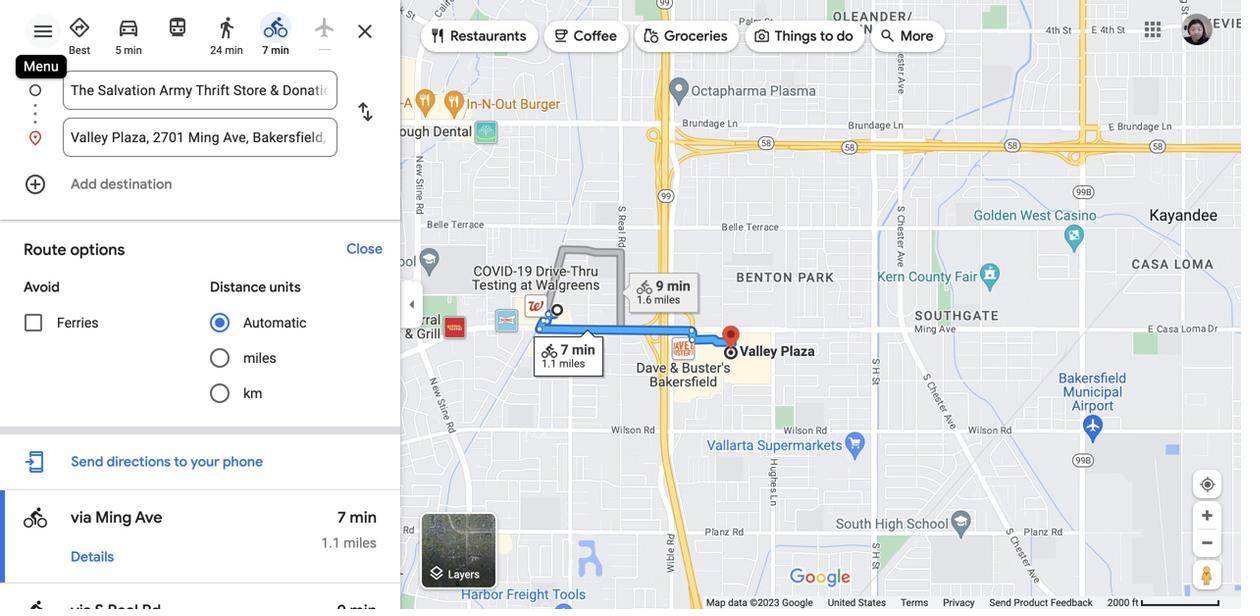 Task type: vqa. For each thing, say whether or not it's contained in the screenshot.


Task type: describe. For each thing, give the bounding box(es) containing it.
privacy button
[[944, 597, 975, 610]]

24 min
[[210, 44, 243, 56]]

layers
[[448, 569, 480, 581]]

phone
[[223, 453, 263, 471]]

avoid
[[24, 279, 60, 296]]

distance
[[210, 279, 266, 296]]

none field 'starting point the salvation army thrift store & donation center, 4130 ming ave, bakersfield, ca 93309'
[[71, 71, 330, 110]]

Best radio
[[59, 8, 100, 58]]

5 min radio
[[108, 8, 149, 58]]

to for send
[[174, 453, 187, 471]]

5 min
[[115, 44, 142, 56]]

map
[[707, 597, 726, 609]]

distance units option group
[[210, 270, 377, 412]]


[[879, 25, 897, 47]]

terms button
[[901, 597, 929, 610]]

list inside google maps element
[[0, 71, 400, 157]]

footer inside google maps element
[[707, 597, 1108, 610]]

 groceries
[[643, 25, 728, 47]]

more
[[901, 27, 934, 45]]

your
[[191, 453, 220, 471]]

reverse starting point and destination image
[[353, 100, 377, 124]]

privacy
[[944, 597, 975, 609]]

units
[[269, 279, 301, 296]]

7 for 7 min 1.1 miles
[[338, 508, 346, 528]]

walking image
[[215, 16, 239, 39]]

send for send directions to your phone
[[71, 453, 103, 471]]

 more
[[879, 25, 934, 47]]

 things to do
[[753, 25, 854, 47]]

destination
[[100, 176, 172, 193]]

add
[[71, 176, 97, 193]]

©2023
[[750, 597, 780, 609]]

details button
[[61, 540, 124, 575]]

7 min radio
[[255, 8, 296, 58]]


[[552, 25, 570, 47]]

flights image
[[313, 16, 337, 39]]

none field destination valley plaza, 2701 ming ave, bakersfield, ca 93304
[[71, 118, 330, 157]]

product
[[1014, 597, 1049, 609]]

states
[[859, 597, 887, 609]]

zoom out image
[[1200, 536, 1215, 551]]


[[429, 25, 447, 47]]

coffee
[[574, 27, 617, 45]]

 coffee
[[552, 25, 617, 47]]

route options
[[24, 240, 125, 260]]

7 min
[[262, 44, 289, 56]]

best travel modes image
[[68, 16, 91, 39]]

route
[[24, 240, 66, 260]]

none radio flights
[[304, 8, 346, 50]]

best
[[69, 44, 90, 56]]

united states button
[[828, 597, 887, 610]]

min for 7 min
[[271, 44, 289, 56]]

groceries
[[664, 27, 728, 45]]

km
[[243, 386, 262, 402]]

2 cycling image from the top
[[24, 600, 47, 610]]

24 min radio
[[206, 8, 247, 58]]

restaurants
[[451, 27, 527, 45]]

directions
[[107, 453, 171, 471]]

add destination button
[[0, 165, 400, 204]]

via ming ave
[[71, 508, 162, 528]]

send directions to your phone
[[71, 453, 263, 471]]

2000 ft
[[1108, 597, 1139, 609]]

via
[[71, 508, 92, 528]]

miles inside distance units option group
[[243, 350, 277, 367]]

ming
[[95, 508, 132, 528]]

google
[[782, 597, 813, 609]]

ferries
[[57, 315, 99, 331]]



Task type: locate. For each thing, give the bounding box(es) containing it.
0 vertical spatial miles
[[243, 350, 277, 367]]

none radio right driving icon
[[157, 8, 198, 43]]

feedback
[[1051, 597, 1093, 609]]

1 horizontal spatial to
[[820, 27, 834, 45]]

7 down cycling image
[[262, 44, 268, 56]]

transit image
[[166, 16, 189, 39]]

miles up km
[[243, 350, 277, 367]]

min inside "radio"
[[225, 44, 243, 56]]

1 vertical spatial to
[[174, 453, 187, 471]]

0 horizontal spatial miles
[[243, 350, 277, 367]]

ft
[[1133, 597, 1139, 609]]

data
[[728, 597, 748, 609]]

min inside '7 min 1.1 miles'
[[350, 508, 377, 528]]

send product feedback button
[[990, 597, 1093, 610]]

automatic
[[243, 315, 307, 331]]

1.1
[[321, 535, 340, 552]]

google maps element
[[0, 0, 1242, 610]]

1 none field from the top
[[71, 71, 330, 110]]

close directions image
[[353, 20, 377, 43]]

zoom in image
[[1200, 508, 1215, 523]]

things
[[775, 27, 817, 45]]

0 horizontal spatial send
[[71, 453, 103, 471]]

avoid ferries
[[24, 279, 99, 331]]

send left product
[[990, 597, 1012, 609]]

2 none field from the top
[[71, 118, 330, 157]]

send product feedback
[[990, 597, 1093, 609]]

0 horizontal spatial to
[[174, 453, 187, 471]]

send directions to your phone button
[[61, 443, 273, 482]]

min inside radio
[[124, 44, 142, 56]]

1 vertical spatial cycling image
[[24, 600, 47, 610]]

24
[[210, 44, 222, 56]]

7
[[262, 44, 268, 56], [338, 508, 346, 528]]

0 vertical spatial 7
[[262, 44, 268, 56]]

min
[[124, 44, 142, 56], [225, 44, 243, 56], [271, 44, 289, 56], [350, 508, 377, 528]]

miles
[[243, 350, 277, 367], [344, 535, 377, 552]]

None field
[[71, 71, 330, 110], [71, 118, 330, 157]]

2000 ft button
[[1108, 597, 1221, 609]]

none radio left close directions icon
[[304, 8, 346, 50]]

min inside option
[[271, 44, 289, 56]]

7 inside option
[[262, 44, 268, 56]]

Starting point The Salvation Army Thrift Store & Donation Center, 4130 Ming Ave, Bakersfield, CA 93309 field
[[71, 79, 330, 102]]

distance units
[[210, 279, 301, 296]]

to
[[820, 27, 834, 45], [174, 453, 187, 471]]

list
[[0, 71, 400, 157]]

0 vertical spatial cycling image
[[24, 504, 47, 533]]

to left the your
[[174, 453, 187, 471]]

cycling image down the 
[[24, 600, 47, 610]]

min for 7 min 1.1 miles
[[350, 508, 377, 528]]

to inside button
[[174, 453, 187, 471]]

list item
[[0, 71, 400, 133], [0, 118, 400, 157]]

driving image
[[117, 16, 140, 39]]

1 vertical spatial 7
[[338, 508, 346, 528]]

cycling image
[[264, 16, 288, 39]]

1 vertical spatial send
[[990, 597, 1012, 609]]

7 for 7 min
[[262, 44, 268, 56]]

directions main content
[[0, 0, 400, 610]]

to inside " things to do"
[[820, 27, 834, 45]]

miles right 1.1
[[344, 535, 377, 552]]

None radio
[[157, 8, 198, 43], [304, 8, 346, 50]]

cycling image containing 
[[24, 504, 47, 533]]

map data ©2023 google
[[707, 597, 813, 609]]

terms
[[901, 597, 929, 609]]

1 horizontal spatial 7
[[338, 508, 346, 528]]

list item down 'starting point the salvation army thrift store & donation center, 4130 ming ave, bakersfield, ca 93309' field
[[0, 118, 400, 157]]

Destination Valley Plaza, 2701 Ming Ave, Bakersfield, CA 93304 field
[[71, 126, 330, 149]]

 restaurants
[[429, 25, 527, 47]]

footer containing map data ©2023 google
[[707, 597, 1108, 610]]

miles inside '7 min 1.1 miles'
[[344, 535, 377, 552]]

1 cycling image from the top
[[24, 504, 47, 533]]

7 inside '7 min 1.1 miles'
[[338, 508, 346, 528]]

send for send product feedback
[[990, 597, 1012, 609]]

show your location image
[[1199, 476, 1217, 494]]

cycling image left via
[[24, 504, 47, 533]]

google account: michele murakami  
(michele.murakami@adept.ai) image
[[1182, 14, 1213, 45]]

1 list item from the top
[[0, 71, 400, 133]]


[[753, 25, 771, 47]]

none field down 'starting point the salvation army thrift store & donation center, 4130 ming ave, bakersfield, ca 93309' field
[[71, 118, 330, 157]]

united states
[[828, 597, 887, 609]]

footer
[[707, 597, 1108, 610]]

7 min 1.1 miles
[[321, 508, 377, 552]]

ave
[[135, 508, 162, 528]]

1 vertical spatial none field
[[71, 118, 330, 157]]

0 vertical spatial send
[[71, 453, 103, 471]]

cycling image
[[24, 504, 47, 533], [24, 600, 47, 610]]

7 up 1.1
[[338, 508, 346, 528]]

min for 5 min
[[124, 44, 142, 56]]

to left do
[[820, 27, 834, 45]]

to for 
[[820, 27, 834, 45]]

0 horizontal spatial 7
[[262, 44, 268, 56]]


[[643, 25, 661, 47]]

add destination
[[71, 176, 172, 193]]

1 horizontal spatial send
[[990, 597, 1012, 609]]

2 list item from the top
[[0, 118, 400, 157]]

send inside directions main content
[[71, 453, 103, 471]]

send left directions
[[71, 453, 103, 471]]

0 horizontal spatial none radio
[[157, 8, 198, 43]]

1 none radio from the left
[[157, 8, 198, 43]]

close button
[[337, 232, 393, 267]]

options
[[70, 240, 125, 260]]

1 horizontal spatial miles
[[344, 535, 377, 552]]

1 vertical spatial miles
[[344, 535, 377, 552]]

united
[[828, 597, 856, 609]]

show street view coverage image
[[1194, 560, 1222, 590]]

list item down the 24
[[0, 71, 400, 133]]

0 vertical spatial to
[[820, 27, 834, 45]]

5
[[115, 44, 121, 56]]

1 horizontal spatial none radio
[[304, 8, 346, 50]]

0 vertical spatial none field
[[71, 71, 330, 110]]

send inside footer
[[990, 597, 1012, 609]]

none field down the 24
[[71, 71, 330, 110]]

collapse side panel image
[[401, 294, 423, 316]]

min for 24 min
[[225, 44, 243, 56]]

send
[[71, 453, 103, 471], [990, 597, 1012, 609]]

details
[[71, 549, 114, 566]]

none radio transit
[[157, 8, 198, 43]]

2000
[[1108, 597, 1130, 609]]

close
[[347, 240, 383, 258]]

do
[[837, 27, 854, 45]]

2 none radio from the left
[[304, 8, 346, 50]]


[[24, 504, 47, 533]]



